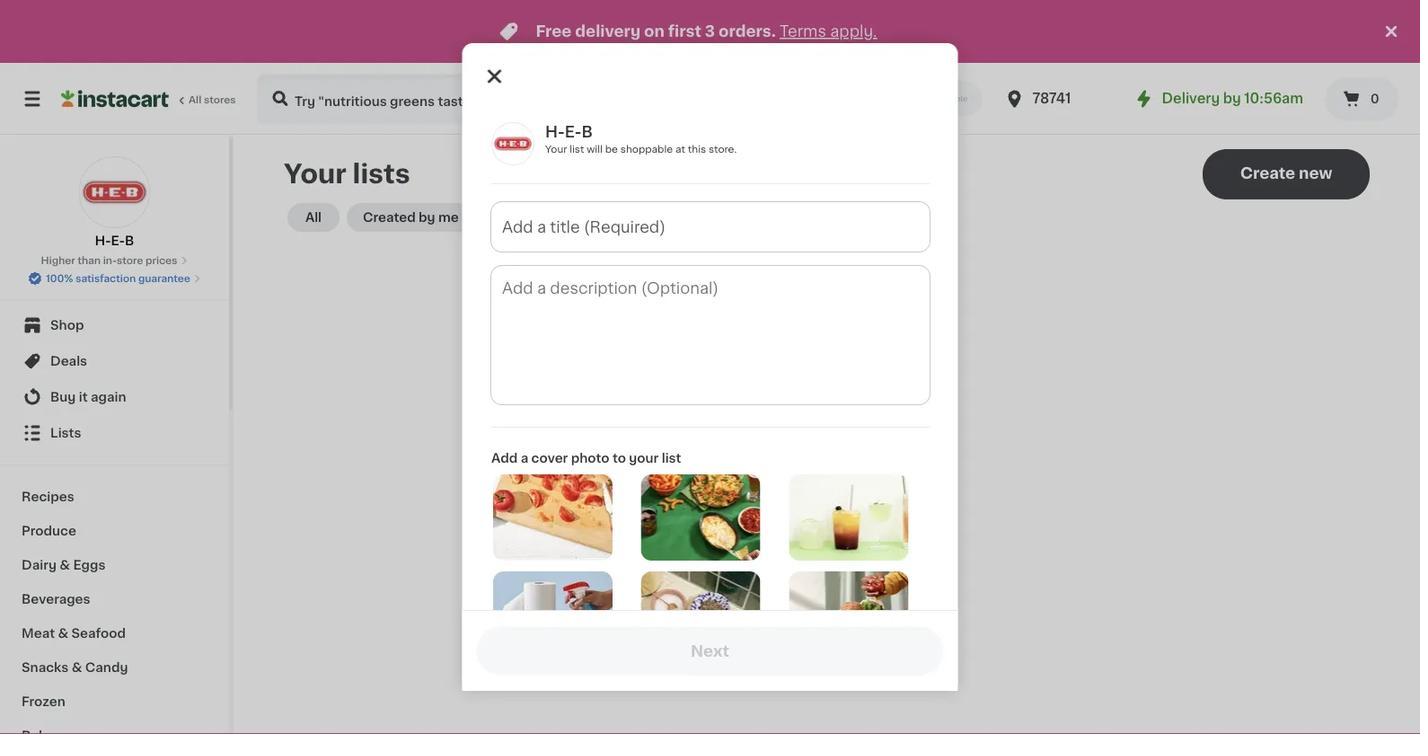 Task type: locate. For each thing, give the bounding box(es) containing it.
None search field
[[257, 74, 766, 124]]

all inside "all" button
[[306, 211, 322, 224]]

0 vertical spatial b
[[582, 124, 593, 140]]

1 vertical spatial &
[[58, 627, 68, 640]]

& right meat
[[58, 627, 68, 640]]

by inside delivery by 10:56am link
[[1224, 92, 1242, 105]]

delivery by 10:56am link
[[1134, 88, 1304, 110]]

stores
[[204, 95, 236, 105]]

0 horizontal spatial h-
[[95, 235, 111, 247]]

a for cover
[[520, 452, 528, 465]]

beverages link
[[11, 582, 218, 617]]

higher
[[41, 256, 75, 266]]

h-e-b logo image left will
[[491, 122, 534, 165]]

none text field inside list_add_items dialog
[[491, 266, 930, 404]]

by for delivery
[[1224, 92, 1242, 105]]

1 horizontal spatial all
[[306, 211, 322, 224]]

0 vertical spatial list
[[570, 144, 584, 154]]

create for create a list
[[780, 495, 834, 510]]

lists link
[[11, 415, 218, 451]]

1 horizontal spatial by
[[1224, 92, 1242, 105]]

a bulb of garlic, a bowl of salt, a bowl of pepper, a bowl of cut celery. image
[[641, 572, 760, 658]]

a inside dialog
[[520, 452, 528, 465]]

h-e-b
[[95, 235, 134, 247]]

a person holding a tomato and a grocery bag with a baguette and vegetables. image
[[789, 572, 908, 658]]

1 vertical spatial b
[[125, 235, 134, 247]]

deals link
[[11, 343, 218, 379]]

e- inside h-e-b link
[[111, 235, 125, 247]]

1 vertical spatial h-
[[95, 235, 111, 247]]

1 horizontal spatial b
[[582, 124, 593, 140]]

0 horizontal spatial create
[[780, 495, 834, 510]]

all button
[[288, 203, 340, 232]]

all left stores
[[189, 95, 202, 105]]

terms
[[780, 24, 827, 39]]

limited time offer region
[[0, 0, 1381, 63]]

100%
[[46, 274, 73, 284]]

by for created
[[419, 211, 436, 224]]

h- inside the h-e-b your list will be shoppable at this store.
[[545, 124, 565, 140]]

0 vertical spatial e-
[[565, 124, 582, 140]]

a wooden cutting board and knife, and a few sliced tomatoes and two whole tomatoes. image
[[493, 475, 612, 561]]

an assortment of glasses increasing in height with various cocktails. image
[[789, 475, 908, 561]]

new
[[1300, 166, 1333, 181]]

h- for h-e-b
[[95, 235, 111, 247]]

created by me button
[[347, 203, 475, 232]]

all down your lists
[[306, 211, 322, 224]]

0 vertical spatial by
[[1224, 92, 1242, 105]]

orders.
[[719, 24, 776, 39]]

1 vertical spatial your
[[284, 161, 347, 187]]

b
[[582, 124, 593, 140], [125, 235, 134, 247]]

by
[[1224, 92, 1242, 105], [419, 211, 436, 224]]

1 horizontal spatial h-e-b logo image
[[491, 122, 534, 165]]

100% satisfaction guarantee
[[46, 274, 190, 284]]

a
[[520, 452, 528, 465], [838, 495, 847, 510]]

higher than in-store prices
[[41, 256, 177, 266]]

guarantee
[[138, 274, 190, 284]]

& left eggs
[[60, 559, 70, 572]]

0
[[1371, 93, 1380, 105]]

None text field
[[491, 266, 930, 404]]

& for dairy
[[60, 559, 70, 572]]

0 vertical spatial create
[[1241, 166, 1296, 181]]

free delivery on first 3 orders. terms apply.
[[536, 24, 878, 39]]

b up store
[[125, 235, 134, 247]]

h-e-b link
[[79, 156, 151, 250]]

lists
[[50, 427, 81, 439]]

2 vertical spatial list
[[851, 495, 874, 510]]

delivery
[[1163, 92, 1221, 105]]

delivery by 10:56am
[[1163, 92, 1304, 105]]

1 vertical spatial e-
[[111, 235, 125, 247]]

by right delivery
[[1224, 92, 1242, 105]]

0 vertical spatial all
[[189, 95, 202, 105]]

0 horizontal spatial e-
[[111, 235, 125, 247]]

78741
[[1033, 92, 1072, 105]]

0 horizontal spatial by
[[419, 211, 436, 224]]

your up "all" button in the left top of the page
[[284, 161, 347, 187]]

1 vertical spatial by
[[419, 211, 436, 224]]

2 vertical spatial &
[[72, 661, 82, 674]]

all stores
[[189, 95, 236, 105]]

1 horizontal spatial a
[[838, 495, 847, 510]]

buy
[[50, 391, 76, 404]]

78741 button
[[1004, 74, 1112, 124]]

2 horizontal spatial list
[[851, 495, 874, 510]]

satisfaction
[[76, 274, 136, 284]]

again
[[91, 391, 126, 404]]

0 vertical spatial a
[[520, 452, 528, 465]]

all
[[189, 95, 202, 105], [306, 211, 322, 224]]

h-
[[545, 124, 565, 140], [95, 235, 111, 247]]

b for h-e-b your list will be shoppable at this store.
[[582, 124, 593, 140]]

a roll of paper towels, a person holding a spray bottle of blue cleaning solution, and a sponge. image
[[493, 572, 612, 658]]

1 horizontal spatial e-
[[565, 124, 582, 140]]

store
[[117, 256, 143, 266]]

produce
[[22, 525, 76, 537]]

0 vertical spatial &
[[60, 559, 70, 572]]

your left will
[[545, 144, 567, 154]]

& left candy
[[72, 661, 82, 674]]

your
[[545, 144, 567, 154], [284, 161, 347, 187]]

first
[[669, 24, 702, 39]]

0 vertical spatial h-
[[545, 124, 565, 140]]

create inside button
[[1241, 166, 1296, 181]]

recipes
[[22, 491, 74, 503]]

create
[[1241, 166, 1296, 181], [780, 495, 834, 510]]

add
[[491, 452, 517, 465]]

beverages
[[22, 593, 90, 606]]

shop
[[50, 319, 84, 332]]

1 vertical spatial all
[[306, 211, 322, 224]]

prices
[[146, 256, 177, 266]]

buy it again
[[50, 391, 126, 404]]

all inside all stores link
[[189, 95, 202, 105]]

create new button
[[1203, 149, 1371, 200]]

h-e-b logo image up h-e-b
[[79, 156, 151, 228]]

1 horizontal spatial your
[[545, 144, 567, 154]]

h-e-b logo image inside list_add_items dialog
[[491, 122, 534, 165]]

1 vertical spatial create
[[780, 495, 834, 510]]

on
[[645, 24, 665, 39]]

h-e-b logo image
[[491, 122, 534, 165], [79, 156, 151, 228]]

3
[[705, 24, 715, 39]]

1 horizontal spatial list
[[662, 452, 681, 465]]

1 horizontal spatial h-
[[545, 124, 565, 140]]

cover
[[531, 452, 568, 465]]

list
[[570, 144, 584, 154], [662, 452, 681, 465], [851, 495, 874, 510]]

0 horizontal spatial a
[[520, 452, 528, 465]]

terms apply. link
[[780, 24, 878, 39]]

1 horizontal spatial create
[[1241, 166, 1296, 181]]

produce link
[[11, 514, 218, 548]]

dairy
[[22, 559, 57, 572]]

e- inside the h-e-b your list will be shoppable at this store.
[[565, 124, 582, 140]]

apply.
[[831, 24, 878, 39]]

photo
[[571, 452, 609, 465]]

meat & seafood
[[22, 627, 126, 640]]

&
[[60, 559, 70, 572], [58, 627, 68, 640], [72, 661, 82, 674]]

0 vertical spatial your
[[545, 144, 567, 154]]

me
[[439, 211, 459, 224]]

e- for h-e-b
[[111, 235, 125, 247]]

b up will
[[582, 124, 593, 140]]

0 horizontal spatial b
[[125, 235, 134, 247]]

0 horizontal spatial list
[[570, 144, 584, 154]]

candy
[[85, 661, 128, 674]]

1 vertical spatial a
[[838, 495, 847, 510]]

create new
[[1241, 166, 1333, 181]]

by left me
[[419, 211, 436, 224]]

buy it again link
[[11, 379, 218, 415]]

e-
[[565, 124, 582, 140], [111, 235, 125, 247]]

b inside the h-e-b your list will be shoppable at this store.
[[582, 124, 593, 140]]

by inside created by me 'button'
[[419, 211, 436, 224]]

add a cover photo to your list
[[491, 452, 681, 465]]

0 horizontal spatial all
[[189, 95, 202, 105]]

h-e-b your list will be shoppable at this store.
[[545, 124, 737, 154]]

1 vertical spatial list
[[662, 452, 681, 465]]



Task type: vqa. For each thing, say whether or not it's contained in the screenshot.
H-E-B logo to the right
yes



Task type: describe. For each thing, give the bounding box(es) containing it.
at
[[675, 144, 685, 154]]

meat & seafood link
[[11, 617, 218, 651]]

recipes link
[[11, 480, 218, 514]]

frozen link
[[11, 685, 218, 719]]

be
[[605, 144, 618, 154]]

a table wtih assorted snacks and drinks. image
[[641, 475, 760, 561]]

& for meat
[[58, 627, 68, 640]]

snacks & candy
[[22, 661, 128, 674]]

this
[[688, 144, 706, 154]]

b for h-e-b
[[125, 235, 134, 247]]

all stores link
[[61, 74, 237, 124]]

lists
[[353, 161, 410, 187]]

your lists
[[284, 161, 410, 187]]

in-
[[103, 256, 117, 266]]

all for all
[[306, 211, 322, 224]]

h- for h-e-b your list will be shoppable at this store.
[[545, 124, 565, 140]]

create for create new
[[1241, 166, 1296, 181]]

dairy & eggs link
[[11, 548, 218, 582]]

list inside the h-e-b your list will be shoppable at this store.
[[570, 144, 584, 154]]

your inside the h-e-b your list will be shoppable at this store.
[[545, 144, 567, 154]]

your
[[629, 452, 659, 465]]

snacks & candy link
[[11, 651, 218, 685]]

instacart logo image
[[61, 88, 169, 110]]

0 button
[[1326, 77, 1399, 120]]

e- for h-e-b your list will be shoppable at this store.
[[565, 124, 582, 140]]

created
[[363, 211, 416, 224]]

free
[[536, 24, 572, 39]]

Add a title (Required) text field
[[491, 202, 930, 252]]

will
[[587, 144, 602, 154]]

shoppable
[[620, 144, 673, 154]]

100% satisfaction guarantee button
[[28, 268, 201, 286]]

than
[[78, 256, 101, 266]]

& for snacks
[[72, 661, 82, 674]]

store.
[[709, 144, 737, 154]]

delivery
[[576, 24, 641, 39]]

10:56am
[[1245, 92, 1304, 105]]

created by me
[[363, 211, 459, 224]]

dairy & eggs
[[22, 559, 106, 572]]

a for list
[[838, 495, 847, 510]]

create a list link
[[780, 493, 874, 512]]

list_add_items dialog
[[462, 43, 959, 734]]

meat
[[22, 627, 55, 640]]

it
[[79, 391, 88, 404]]

shop link
[[11, 307, 218, 343]]

create a list
[[780, 495, 874, 510]]

0 horizontal spatial your
[[284, 161, 347, 187]]

all for all stores
[[189, 95, 202, 105]]

0 horizontal spatial h-e-b logo image
[[79, 156, 151, 228]]

to
[[612, 452, 626, 465]]

frozen
[[22, 696, 65, 708]]

snacks
[[22, 661, 69, 674]]

deals
[[50, 355, 87, 368]]

eggs
[[73, 559, 106, 572]]

higher than in-store prices link
[[41, 253, 188, 268]]

seafood
[[71, 627, 126, 640]]



